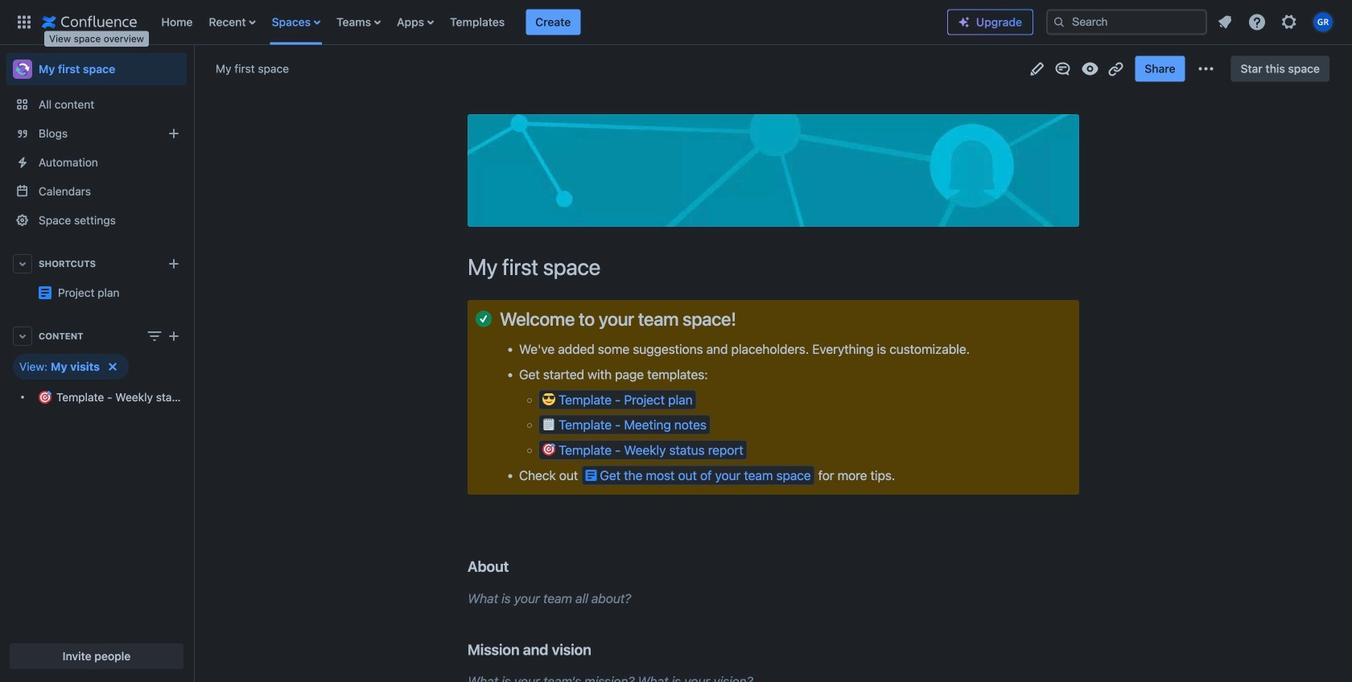 Task type: locate. For each thing, give the bounding box(es) containing it.
None search field
[[1046, 9, 1207, 35]]

copy image
[[735, 309, 754, 328], [590, 640, 609, 659]]

Search field
[[1046, 9, 1207, 35]]

:check_mark: image
[[476, 311, 492, 327]]

1 horizontal spatial :dart: image
[[542, 443, 555, 456]]

list for appswitcher icon
[[153, 0, 947, 45]]

:dart: image
[[39, 391, 52, 404], [542, 443, 555, 456]]

0 horizontal spatial :dart: image
[[39, 391, 52, 404]]

1 vertical spatial copy image
[[590, 640, 609, 659]]

:sunglasses: image
[[542, 393, 555, 405], [542, 393, 555, 405]]

banner
[[0, 0, 1352, 45]]

appswitcher icon image
[[14, 12, 34, 32]]

clear view image
[[103, 357, 122, 377]]

create a page image
[[164, 327, 183, 346]]

0 vertical spatial :dart: image
[[39, 391, 52, 404]]

1 horizontal spatial copy image
[[735, 309, 754, 328]]

space element
[[0, 45, 193, 682]]

0 horizontal spatial list
[[153, 0, 947, 45]]

0 vertical spatial :dart: image
[[39, 391, 52, 404]]

0 horizontal spatial :dart: image
[[39, 391, 52, 404]]

1 vertical spatial :dart: image
[[542, 443, 555, 456]]

0 horizontal spatial copy image
[[590, 640, 609, 659]]

list item
[[526, 9, 580, 35]]

1 horizontal spatial list
[[1210, 8, 1342, 37]]

list
[[153, 0, 947, 45], [1210, 8, 1342, 37]]

region
[[6, 354, 187, 412]]

create a blog image
[[164, 124, 183, 143]]

:notepad_spiral: image
[[542, 418, 555, 431], [542, 418, 555, 431]]

1 vertical spatial :dart: image
[[542, 443, 555, 456]]

:dart: image
[[39, 391, 52, 404], [542, 443, 555, 456]]

:dart: image inside region
[[39, 391, 52, 404]]

edit this page image
[[1027, 59, 1046, 78]]

change view image
[[145, 327, 164, 346]]

0 vertical spatial copy image
[[735, 309, 754, 328]]

confluence image
[[42, 12, 137, 32], [42, 12, 137, 32]]

list for 'premium' icon
[[1210, 8, 1342, 37]]



Task type: describe. For each thing, give the bounding box(es) containing it.
premium image
[[958, 16, 971, 29]]

template - project plan image
[[39, 287, 52, 299]]

stop watching image
[[1080, 59, 1100, 78]]

get the most out of your team space image
[[585, 469, 597, 482]]

collapse sidebar image
[[175, 53, 211, 85]]

search image
[[1053, 16, 1066, 29]]

notification icon image
[[1215, 12, 1235, 32]]

global element
[[10, 0, 947, 45]]

settings icon image
[[1280, 12, 1299, 32]]

add shortcut image
[[164, 254, 183, 274]]

region inside space element
[[6, 354, 187, 412]]

copy link image
[[1106, 59, 1125, 78]]

more actions image
[[1196, 59, 1216, 78]]

list item inside the global element
[[526, 9, 580, 35]]

help icon image
[[1247, 12, 1267, 32]]

1 horizontal spatial :dart: image
[[542, 443, 555, 456]]

copy image
[[507, 557, 527, 576]]



Task type: vqa. For each thing, say whether or not it's contained in the screenshot.
the top Meeting
no



